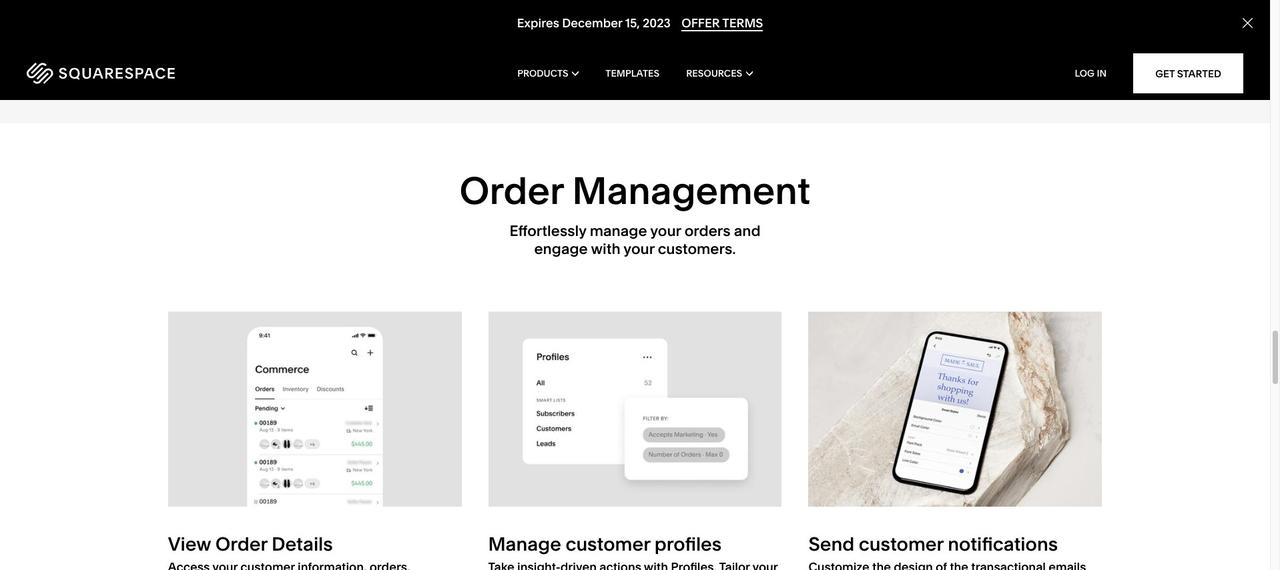 Task type: describe. For each thing, give the bounding box(es) containing it.
templates link
[[605, 47, 659, 100]]

view
[[168, 533, 211, 556]]

management
[[572, 168, 811, 214]]

filing
[[220, 55, 248, 70]]

squarespace logo image
[[27, 63, 175, 84]]

engage
[[534, 240, 588, 258]]

manage
[[488, 533, 561, 556]]

get started
[[1155, 67, 1221, 80]]

and inside upgrade to the taxjar professional plan to automate sales tax filing and reporting.
[[251, 55, 273, 70]]

log             in
[[1075, 67, 1107, 79]]

professional
[[296, 41, 366, 56]]

terms
[[722, 15, 763, 31]]

with
[[591, 240, 620, 258]]

notifications
[[948, 533, 1058, 556]]

2 to from the left
[[397, 41, 408, 56]]

expires december 15, 2023
[[517, 15, 671, 31]]

2023
[[643, 15, 671, 31]]

customer profiles ui on squarespace app image
[[488, 312, 782, 507]]

taxjar
[[256, 41, 293, 56]]

upgrade to the taxjar professional plan to automate sales tax filing and reporting.
[[168, 41, 466, 70]]

expires
[[517, 15, 559, 31]]

upgrade
[[168, 41, 218, 56]]

squarespace logo link
[[27, 63, 270, 84]]

automate
[[411, 41, 466, 56]]

offer terms link
[[682, 15, 763, 32]]

order management
[[459, 168, 811, 214]]

resources button
[[686, 47, 753, 100]]

profiles
[[655, 533, 722, 556]]

manage
[[590, 222, 647, 240]]

products button
[[517, 47, 579, 100]]



Task type: vqa. For each thing, say whether or not it's contained in the screenshot.
Marketing Tools "LINK"
no



Task type: locate. For each thing, give the bounding box(es) containing it.
effortlessly manage your orders and engage with your customers.
[[509, 222, 761, 258]]

customer for manage
[[566, 533, 650, 556]]

to left the
[[221, 41, 233, 56]]

the
[[235, 41, 254, 56]]

sales
[[168, 55, 197, 70]]

resources
[[686, 67, 742, 79]]

0 horizontal spatial to
[[221, 41, 233, 56]]

order
[[459, 168, 563, 214], [215, 533, 267, 556]]

and inside effortlessly manage your orders and engage with your customers.
[[734, 222, 761, 240]]

started
[[1177, 67, 1221, 80]]

view order details
[[168, 533, 333, 556]]

send
[[809, 533, 854, 556]]

15,
[[625, 15, 640, 31]]

order up effortlessly
[[459, 168, 563, 214]]

log
[[1075, 67, 1095, 79]]

templates
[[605, 67, 659, 79]]

your right with
[[624, 240, 654, 258]]

offer terms
[[682, 15, 763, 31]]

and right orders
[[734, 222, 761, 240]]

get started link
[[1133, 53, 1243, 93]]

0 horizontal spatial order
[[215, 533, 267, 556]]

commerce orders ui on squarespace app image
[[168, 312, 461, 507]]

effortlessly
[[509, 222, 586, 240]]

reporting.
[[276, 55, 332, 70]]

offer
[[682, 15, 720, 31]]

and
[[251, 55, 273, 70], [734, 222, 761, 240]]

1 horizontal spatial order
[[459, 168, 563, 214]]

customer for send
[[859, 533, 943, 556]]

tax management panel on squarespace app image
[[648, 0, 1102, 70]]

tax
[[200, 55, 217, 70]]

plan
[[369, 41, 394, 56]]

0 horizontal spatial customer
[[566, 533, 650, 556]]

your left orders
[[650, 222, 681, 240]]

0 horizontal spatial and
[[251, 55, 273, 70]]

details
[[272, 533, 333, 556]]

in
[[1097, 67, 1107, 79]]

december
[[562, 15, 622, 31]]

orders
[[685, 222, 730, 240]]

1 to from the left
[[221, 41, 233, 56]]

to
[[221, 41, 233, 56], [397, 41, 408, 56]]

1 horizontal spatial customer
[[859, 533, 943, 556]]

0 vertical spatial order
[[459, 168, 563, 214]]

log             in link
[[1075, 67, 1107, 79]]

customers.
[[658, 240, 736, 258]]

1 vertical spatial and
[[734, 222, 761, 240]]

1 customer from the left
[[566, 533, 650, 556]]

2 customer from the left
[[859, 533, 943, 556]]

1 vertical spatial order
[[215, 533, 267, 556]]

send customer notifications
[[809, 533, 1058, 556]]

manage customer profiles
[[488, 533, 722, 556]]

products
[[517, 67, 568, 79]]

1 horizontal spatial to
[[397, 41, 408, 56]]

to right plan
[[397, 41, 408, 56]]

customer
[[566, 533, 650, 556], [859, 533, 943, 556]]

and right filing
[[251, 55, 273, 70]]

get
[[1155, 67, 1175, 80]]

1 horizontal spatial and
[[734, 222, 761, 240]]

0 vertical spatial and
[[251, 55, 273, 70]]

example store notification on phone image
[[809, 312, 1102, 507]]

order right view
[[215, 533, 267, 556]]

your
[[650, 222, 681, 240], [624, 240, 654, 258]]



